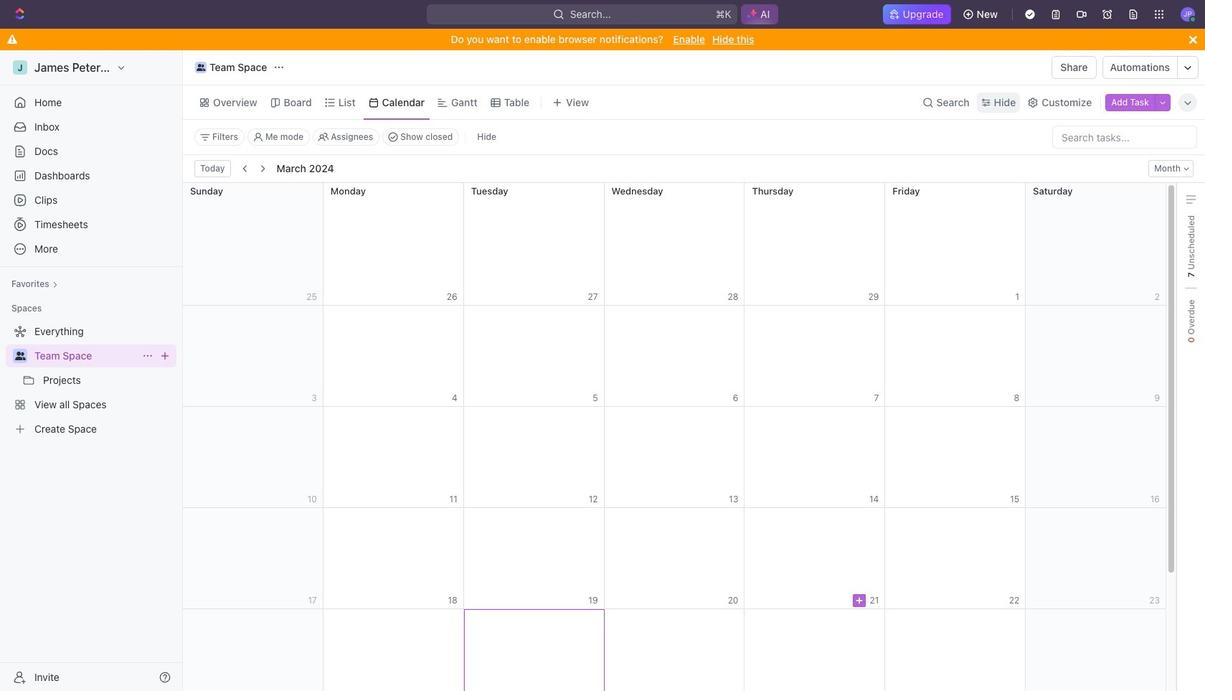 Task type: vqa. For each thing, say whether or not it's contained in the screenshot.
the "Each"
no



Task type: describe. For each thing, give the bounding box(es) containing it.
Search tasks... text field
[[1054, 126, 1197, 148]]

2 row from the top
[[183, 306, 1167, 407]]

1 row from the top
[[183, 183, 1167, 306]]

4 row from the top
[[183, 508, 1167, 609]]

dropdown menu image
[[857, 597, 864, 604]]



Task type: locate. For each thing, give the bounding box(es) containing it.
james peterson's workspace, , element
[[13, 60, 27, 75]]

tree
[[6, 320, 177, 441]]

user group image
[[15, 352, 25, 360]]

row
[[183, 183, 1167, 306], [183, 306, 1167, 407], [183, 407, 1167, 508], [183, 508, 1167, 609], [183, 609, 1167, 691]]

3 row from the top
[[183, 407, 1167, 508]]

5 row from the top
[[183, 609, 1167, 691]]

tree inside sidebar navigation
[[6, 320, 177, 441]]

user group image
[[196, 64, 205, 71]]

sidebar navigation
[[0, 50, 186, 691]]

grid
[[182, 183, 1167, 691]]



